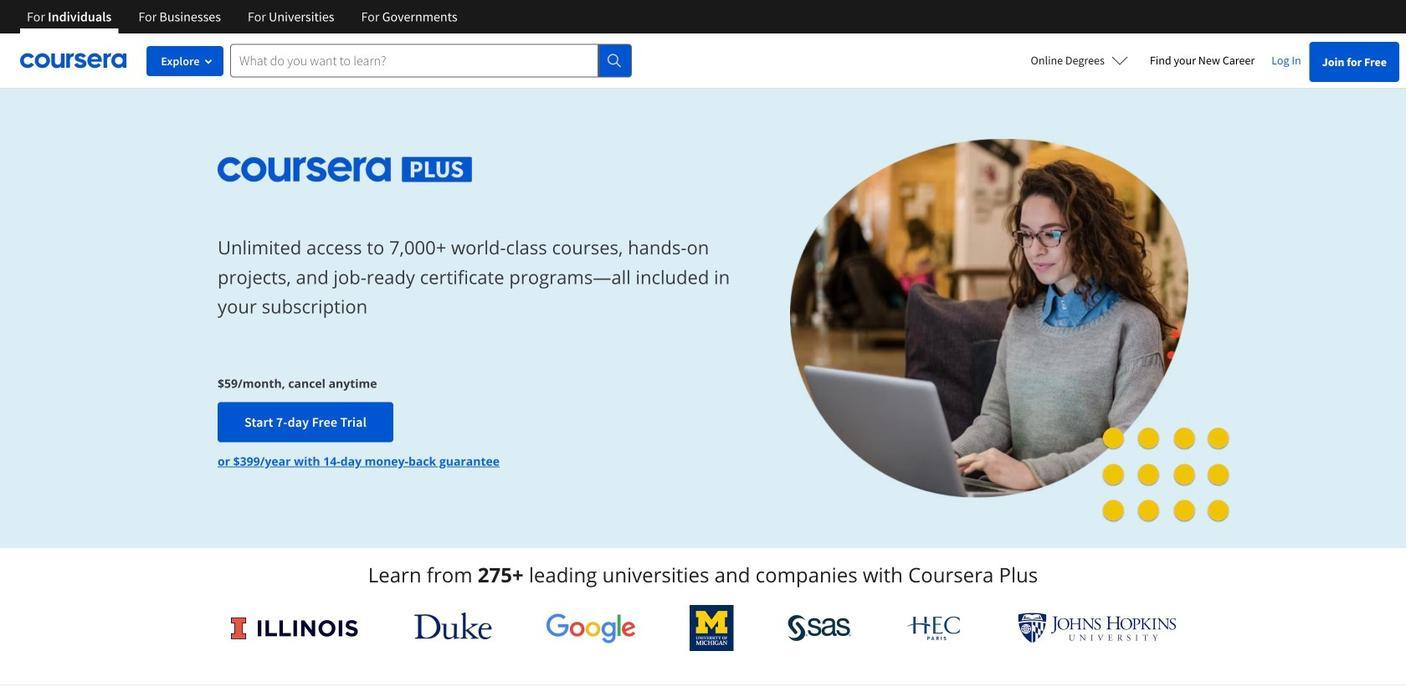 Task type: describe. For each thing, give the bounding box(es) containing it.
university of illinois at urbana-champaign image
[[229, 615, 361, 642]]

johns hopkins university image
[[1018, 613, 1177, 644]]

university of michigan image
[[690, 605, 734, 651]]

google image
[[546, 613, 636, 644]]

coursera image
[[20, 47, 126, 74]]

banner navigation
[[13, 0, 471, 33]]



Task type: locate. For each thing, give the bounding box(es) containing it.
coursera plus image
[[218, 157, 473, 182]]

What do you want to learn? text field
[[230, 44, 599, 77]]

hec paris image
[[906, 611, 964, 646]]

None search field
[[230, 44, 632, 77]]

duke university image
[[414, 613, 492, 640]]

sas image
[[788, 615, 852, 642]]



Task type: vqa. For each thing, say whether or not it's contained in the screenshot.
list containing About
no



